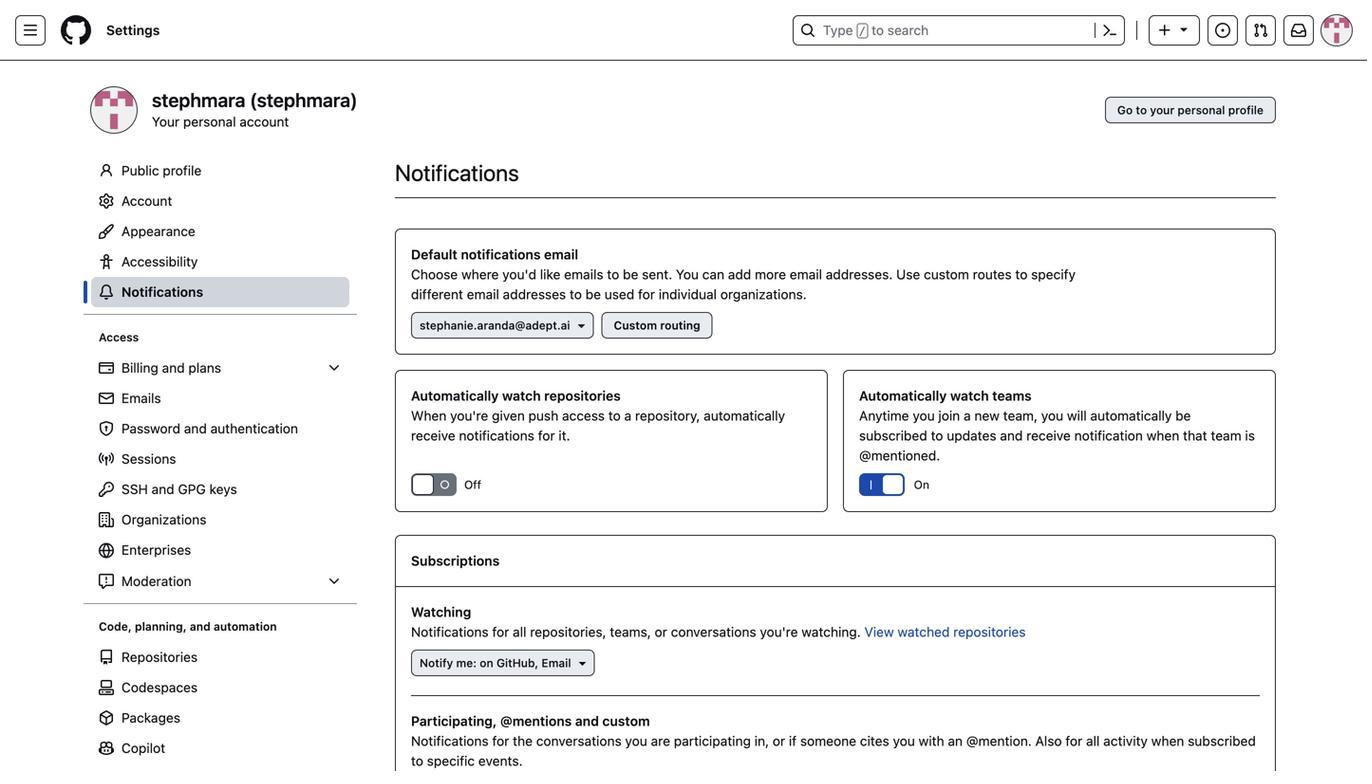 Task type: locate. For each thing, give the bounding box(es) containing it.
conversations down @mentions
[[536, 734, 622, 750]]

for up the events.
[[492, 734, 509, 750]]

conversations inside watching notifications for all repositories, teams, or conversations you're watching. view watched repositories
[[671, 625, 756, 640]]

watch for a
[[950, 388, 989, 404]]

git pull request image
[[1253, 23, 1269, 38]]

shield lock image
[[99, 422, 114, 437]]

0 vertical spatial custom
[[924, 267, 969, 282]]

go
[[1117, 103, 1133, 117]]

you left will
[[1041, 408, 1064, 424]]

stephmara (stephmara) your personal account
[[152, 89, 358, 130]]

1 vertical spatial conversations
[[536, 734, 622, 750]]

triangle down image
[[574, 318, 589, 333], [575, 656, 590, 671]]

conversations inside participating, @mentions and custom notifications for the conversations you are participating in, or if someone cites you with an @mention. also for all activity when subscribed to specific events.
[[536, 734, 622, 750]]

notifications up you'd
[[461, 247, 541, 263]]

activity
[[1103, 734, 1148, 750]]

when right the activity
[[1151, 734, 1184, 750]]

0 horizontal spatial automatically
[[411, 388, 499, 404]]

2 watch from the left
[[950, 388, 989, 404]]

for inside "default notifications email choose where you'd like emails to be sent. you can add more email addresses. use custom routes to specify different email addresses to be used for individual organizations."
[[638, 287, 655, 302]]

1 vertical spatial when
[[1151, 734, 1184, 750]]

be down emails
[[586, 287, 601, 302]]

0 horizontal spatial profile
[[163, 163, 202, 179]]

be up that
[[1176, 408, 1191, 424]]

profile right public
[[163, 163, 202, 179]]

1 a from the left
[[624, 408, 632, 424]]

routing
[[660, 319, 700, 332]]

repo image
[[99, 650, 114, 666]]

2 horizontal spatial be
[[1176, 408, 1191, 424]]

custom
[[924, 267, 969, 282], [602, 714, 650, 730]]

1 receive from the left
[[411, 428, 455, 444]]

1 automatically from the left
[[704, 408, 785, 424]]

1 vertical spatial all
[[1086, 734, 1100, 750]]

automatically up 'when'
[[411, 388, 499, 404]]

1 horizontal spatial watch
[[950, 388, 989, 404]]

triangle down image
[[1176, 21, 1192, 37]]

1 vertical spatial subscribed
[[1188, 734, 1256, 750]]

0 horizontal spatial subscribed
[[859, 428, 927, 444]]

0 vertical spatial email
[[544, 247, 578, 263]]

or inside watching notifications for all repositories, teams, or conversations you're watching. view watched repositories
[[655, 625, 667, 640]]

to inside participating, @mentions and custom notifications for the conversations you are participating in, or if someone cites you with an @mention. also for all activity when subscribed to specific events.
[[411, 754, 423, 770]]

personal right your
[[1178, 103, 1225, 117]]

repositories inside 'automatically watch repositories when you're given push access to a repository, automatically receive notifications for it.'
[[544, 388, 621, 404]]

to right access
[[608, 408, 621, 424]]

when inside automatically watch teams anytime you join a new team, you will automatically be subscribed to updates and receive notification when that team is @mentioned.
[[1147, 428, 1180, 444]]

1 horizontal spatial repositories
[[953, 625, 1026, 640]]

0 vertical spatial you're
[[450, 408, 488, 424]]

stephmara
[[152, 89, 245, 111]]

1 horizontal spatial profile
[[1228, 103, 1264, 117]]

2 automatically from the left
[[859, 388, 947, 404]]

notifications up specific
[[411, 734, 489, 750]]

email right more
[[790, 267, 822, 282]]

automatically right the repository, on the bottom of page
[[704, 408, 785, 424]]

1 automatically from the left
[[411, 388, 499, 404]]

email up like
[[544, 247, 578, 263]]

automatically inside automatically watch teams anytime you join a new team, you will automatically be subscribed to updates and receive notification when that team is @mentioned.
[[1090, 408, 1172, 424]]

1 vertical spatial email
[[790, 267, 822, 282]]

0 vertical spatial profile
[[1228, 103, 1264, 117]]

and left plans at top left
[[162, 360, 185, 376]]

1 horizontal spatial receive
[[1027, 428, 1071, 444]]

0 horizontal spatial watch
[[502, 388, 541, 404]]

conversations right teams,
[[671, 625, 756, 640]]

to
[[872, 22, 884, 38], [1136, 103, 1147, 117], [607, 267, 619, 282], [1015, 267, 1028, 282], [570, 287, 582, 302], [608, 408, 621, 424], [931, 428, 943, 444], [411, 754, 423, 770]]

0 vertical spatial subscribed
[[859, 428, 927, 444]]

0 horizontal spatial or
[[655, 625, 667, 640]]

billing and plans button
[[91, 353, 349, 384]]

custom inside participating, @mentions and custom notifications for the conversations you are participating in, or if someone cites you with an @mention. also for all activity when subscribed to specific events.
[[602, 714, 650, 730]]

profile
[[1228, 103, 1264, 117], [163, 163, 202, 179]]

2 automatically from the left
[[1090, 408, 1172, 424]]

0 horizontal spatial custom
[[602, 714, 650, 730]]

0 horizontal spatial all
[[513, 625, 526, 640]]

repositories right watched
[[953, 625, 1026, 640]]

public profile
[[122, 163, 202, 179]]

search
[[888, 22, 929, 38]]

personal inside stephmara (stephmara) your personal account
[[183, 114, 236, 130]]

notifications down watching
[[411, 625, 489, 640]]

notification
[[1074, 428, 1143, 444]]

you're left watching. at the bottom of the page
[[760, 625, 798, 640]]

automatically up anytime
[[859, 388, 947, 404]]

be up used
[[623, 267, 638, 282]]

notifications inside 'automatically watch repositories when you're given push access to a repository, automatically receive notifications for it.'
[[459, 428, 534, 444]]

repositories link
[[91, 643, 349, 673]]

for inside watching notifications for all repositories, teams, or conversations you're watching. view watched repositories
[[492, 625, 509, 640]]

triangle down image right email
[[575, 656, 590, 671]]

or right teams,
[[655, 625, 667, 640]]

also
[[1035, 734, 1062, 750]]

0 vertical spatial or
[[655, 625, 667, 640]]

for
[[638, 287, 655, 302], [538, 428, 555, 444], [492, 625, 509, 640], [492, 734, 509, 750], [1066, 734, 1083, 750]]

copilot
[[122, 741, 165, 757]]

for left it. at the bottom left of the page
[[538, 428, 555, 444]]

all
[[513, 625, 526, 640], [1086, 734, 1100, 750]]

a right join
[[964, 408, 971, 424]]

triangle down image down emails
[[574, 318, 589, 333]]

0 horizontal spatial email
[[467, 287, 499, 302]]

you left the 'are' at the bottom left
[[625, 734, 647, 750]]

personal for to
[[1178, 103, 1225, 117]]

custom right use
[[924, 267, 969, 282]]

1 horizontal spatial custom
[[924, 267, 969, 282]]

and right ssh
[[152, 482, 174, 498]]

automatically
[[704, 408, 785, 424], [1090, 408, 1172, 424]]

notifications inside watching notifications for all repositories, teams, or conversations you're watching. view watched repositories
[[411, 625, 489, 640]]

1 vertical spatial profile
[[163, 163, 202, 179]]

1 watch from the left
[[502, 388, 541, 404]]

notify
[[420, 657, 453, 670]]

specify
[[1031, 267, 1076, 282]]

2 a from the left
[[964, 408, 971, 424]]

1 vertical spatial custom
[[602, 714, 650, 730]]

1 vertical spatial notifications
[[459, 428, 534, 444]]

0 horizontal spatial receive
[[411, 428, 455, 444]]

0 horizontal spatial repositories
[[544, 388, 621, 404]]

gear image
[[99, 194, 114, 209]]

appearance link
[[91, 216, 349, 247]]

1 horizontal spatial all
[[1086, 734, 1100, 750]]

events.
[[478, 754, 523, 770]]

1 vertical spatial triangle down image
[[575, 656, 590, 671]]

when inside participating, @mentions and custom notifications for the conversations you are participating in, or if someone cites you with an @mention. also for all activity when subscribed to specific events.
[[1151, 734, 1184, 750]]

accessibility link
[[91, 247, 349, 277]]

receive down team,
[[1027, 428, 1071, 444]]

0 vertical spatial triangle down image
[[574, 318, 589, 333]]

0 vertical spatial notifications
[[461, 247, 541, 263]]

and down emails link
[[184, 421, 207, 437]]

0 horizontal spatial a
[[624, 408, 632, 424]]

profile down 'git pull request' image
[[1228, 103, 1264, 117]]

key image
[[99, 482, 114, 498]]

0 horizontal spatial be
[[586, 287, 601, 302]]

0 vertical spatial when
[[1147, 428, 1180, 444]]

conversations
[[671, 625, 756, 640], [536, 734, 622, 750]]

1 horizontal spatial automatically
[[1090, 408, 1172, 424]]

moderation button
[[91, 567, 349, 597]]

organizations link
[[91, 505, 349, 536]]

repositories up access
[[544, 388, 621, 404]]

watching
[[411, 605, 471, 620]]

notifications down given
[[459, 428, 534, 444]]

0 horizontal spatial conversations
[[536, 734, 622, 750]]

1 horizontal spatial conversations
[[671, 625, 756, 640]]

me:
[[456, 657, 477, 670]]

1 vertical spatial you're
[[760, 625, 798, 640]]

bell image
[[99, 285, 114, 300]]

all inside watching notifications for all repositories, teams, or conversations you're watching. view watched repositories
[[513, 625, 526, 640]]

stephanie.aranda@adept.ai button
[[411, 312, 594, 339]]

or left 'if'
[[773, 734, 785, 750]]

you
[[913, 408, 935, 424], [1041, 408, 1064, 424], [625, 734, 647, 750], [893, 734, 915, 750]]

broadcast image
[[99, 452, 114, 467]]

globe image
[[99, 544, 114, 559]]

on
[[480, 657, 493, 670]]

copilot image
[[99, 742, 114, 757]]

automatically inside automatically watch teams anytime you join a new team, you will automatically be subscribed to updates and receive notification when that team is @mentioned.
[[859, 388, 947, 404]]

billing and plans
[[122, 360, 221, 376]]

receive down 'when'
[[411, 428, 455, 444]]

email down where
[[467, 287, 499, 302]]

1 vertical spatial or
[[773, 734, 785, 750]]

1 horizontal spatial a
[[964, 408, 971, 424]]

1 horizontal spatial subscribed
[[1188, 734, 1256, 750]]

personal down stephmara
[[183, 114, 236, 130]]

participating
[[674, 734, 751, 750]]

watch inside automatically watch teams anytime you join a new team, you will automatically be subscribed to updates and receive notification when that team is @mentioned.
[[950, 388, 989, 404]]

and inside billing and plans dropdown button
[[162, 360, 185, 376]]

keys
[[209, 482, 237, 498]]

1 horizontal spatial you're
[[760, 625, 798, 640]]

watch up given
[[502, 388, 541, 404]]

addresses.
[[826, 267, 893, 282]]

automatically inside 'automatically watch repositories when you're given push access to a repository, automatically receive notifications for it.'
[[411, 388, 499, 404]]

specific
[[427, 754, 475, 770]]

access
[[99, 331, 139, 344]]

go to your personal profile link
[[1105, 97, 1276, 123]]

1 horizontal spatial personal
[[1178, 103, 1225, 117]]

password and authentication link
[[91, 414, 349, 444]]

codespaces link
[[91, 673, 349, 704]]

1 horizontal spatial automatically
[[859, 388, 947, 404]]

2 vertical spatial be
[[1176, 408, 1191, 424]]

package image
[[99, 711, 114, 726]]

2 vertical spatial email
[[467, 287, 499, 302]]

0 horizontal spatial personal
[[183, 114, 236, 130]]

use
[[896, 267, 920, 282]]

you're inside watching notifications for all repositories, teams, or conversations you're watching. view watched repositories
[[760, 625, 798, 640]]

@stephmara image
[[91, 87, 137, 133]]

repositories inside watching notifications for all repositories, teams, or conversations you're watching. view watched repositories
[[953, 625, 1026, 640]]

and right @mentions
[[575, 714, 599, 730]]

to left specific
[[411, 754, 423, 770]]

or
[[655, 625, 667, 640], [773, 734, 785, 750]]

are
[[651, 734, 670, 750]]

to down join
[[931, 428, 943, 444]]

watching notifications for all repositories, teams, or conversations you're watching. view watched repositories
[[411, 605, 1026, 640]]

watch up new
[[950, 388, 989, 404]]

all up github,
[[513, 625, 526, 640]]

receive inside 'automatically watch repositories when you're given push access to a repository, automatically receive notifications for it.'
[[411, 428, 455, 444]]

code, planning, and automation list
[[91, 643, 349, 772]]

custom down teams,
[[602, 714, 650, 730]]

all left the activity
[[1086, 734, 1100, 750]]

notifications link
[[91, 277, 349, 308]]

you're left given
[[450, 408, 488, 424]]

codespaces
[[122, 680, 198, 696]]

custom routing
[[614, 319, 700, 332]]

automatically up notification
[[1090, 408, 1172, 424]]

go to your personal profile
[[1117, 103, 1264, 117]]

0 vertical spatial repositories
[[544, 388, 621, 404]]

be
[[623, 267, 638, 282], [586, 287, 601, 302], [1176, 408, 1191, 424]]

a
[[624, 408, 632, 424], [964, 408, 971, 424]]

access list
[[91, 353, 349, 597]]

repositories
[[544, 388, 621, 404], [953, 625, 1026, 640]]

0 vertical spatial conversations
[[671, 625, 756, 640]]

@mentioned.
[[859, 448, 940, 464]]

organization image
[[99, 513, 114, 528]]

planning,
[[135, 620, 187, 634]]

a left the repository, on the bottom of page
[[624, 408, 632, 424]]

mail image
[[99, 391, 114, 406]]

to inside 'automatically watch repositories when you're given push access to a repository, automatically receive notifications for it.'
[[608, 408, 621, 424]]

0 vertical spatial all
[[513, 625, 526, 640]]

watch inside 'automatically watch repositories when you're given push access to a repository, automatically receive notifications for it.'
[[502, 388, 541, 404]]

for up notify me: on github, email
[[492, 625, 509, 640]]

and down team,
[[1000, 428, 1023, 444]]

(stephmara)
[[250, 89, 358, 111]]

where
[[461, 267, 499, 282]]

you're inside 'automatically watch repositories when you're given push access to a repository, automatically receive notifications for it.'
[[450, 408, 488, 424]]

you left join
[[913, 408, 935, 424]]

0 horizontal spatial automatically
[[704, 408, 785, 424]]

you're
[[450, 408, 488, 424], [760, 625, 798, 640]]

1 horizontal spatial be
[[623, 267, 638, 282]]

automatically inside 'automatically watch repositories when you're given push access to a repository, automatically receive notifications for it.'
[[704, 408, 785, 424]]

participating, @mentions and custom notifications for the conversations you are participating in, or if someone cites you with an @mention. also for all activity when subscribed to specific events.
[[411, 714, 1256, 770]]

0 horizontal spatial you're
[[450, 408, 488, 424]]

1 horizontal spatial or
[[773, 734, 785, 750]]

custom
[[614, 319, 657, 332]]

notifications
[[395, 160, 519, 186], [122, 284, 203, 300], [411, 625, 489, 640], [411, 734, 489, 750]]

when left that
[[1147, 428, 1180, 444]]

command palette image
[[1102, 23, 1118, 38]]

for inside 'automatically watch repositories when you're given push access to a repository, automatically receive notifications for it.'
[[538, 428, 555, 444]]

homepage image
[[61, 15, 91, 46]]

code,
[[99, 620, 132, 634]]

for down 'sent.'
[[638, 287, 655, 302]]

account
[[240, 114, 289, 130]]

repositories
[[122, 650, 198, 666]]

addresses
[[503, 287, 566, 302]]

ssh and gpg keys
[[122, 482, 237, 498]]

choose
[[411, 267, 458, 282]]

automatically for anytime
[[859, 388, 947, 404]]

sessions link
[[91, 444, 349, 475]]

conversations for you're
[[671, 625, 756, 640]]

2 receive from the left
[[1027, 428, 1071, 444]]

automatically watch teams anytime you join a new team, you will automatically be subscribed to updates and receive notification when that team is @mentioned.
[[859, 388, 1255, 464]]

ssh
[[122, 482, 148, 498]]

issue opened image
[[1215, 23, 1231, 38]]

1 vertical spatial repositories
[[953, 625, 1026, 640]]

triangle down image inside stephanie.aranda@adept.ai popup button
[[574, 318, 589, 333]]

@mention.
[[966, 734, 1032, 750]]

to inside automatically watch teams anytime you join a new team, you will automatically be subscribed to updates and receive notification when that team is @mentioned.
[[931, 428, 943, 444]]



Task type: describe. For each thing, give the bounding box(es) containing it.
organizations
[[122, 512, 206, 528]]

accessibility
[[122, 254, 198, 270]]

and up repositories link
[[190, 620, 211, 634]]

anytime
[[859, 408, 909, 424]]

a inside automatically watch teams anytime you join a new team, you will automatically be subscribed to updates and receive notification when that team is @mentioned.
[[964, 408, 971, 424]]

to right the routes
[[1015, 267, 1028, 282]]

or inside participating, @mentions and custom notifications for the conversations you are participating in, or if someone cites you with an @mention. also for all activity when subscribed to specific events.
[[773, 734, 785, 750]]

public profile link
[[91, 156, 349, 186]]

automatically for will
[[1090, 408, 1172, 424]]

it.
[[559, 428, 570, 444]]

someone
[[800, 734, 857, 750]]

password
[[122, 421, 180, 437]]

1 vertical spatial be
[[586, 287, 601, 302]]

participating,
[[411, 714, 497, 730]]

used
[[605, 287, 635, 302]]

account
[[122, 193, 172, 209]]

organizations.
[[720, 287, 807, 302]]

automatically for repository,
[[704, 408, 785, 424]]

sent.
[[642, 267, 672, 282]]

default notifications email choose where you'd like emails to be sent. you can add more email addresses. use custom routes to specify different email addresses to be used for individual organizations.
[[411, 247, 1076, 302]]

account link
[[91, 186, 349, 216]]

plans
[[188, 360, 221, 376]]

push
[[528, 408, 559, 424]]

and inside ssh and gpg keys "link"
[[152, 482, 174, 498]]

1 horizontal spatial email
[[544, 247, 578, 263]]

plus image
[[1157, 23, 1173, 38]]

and inside automatically watch teams anytime you join a new team, you will automatically be subscribed to updates and receive notification when that team is @mentioned.
[[1000, 428, 1023, 444]]

an
[[948, 734, 963, 750]]

if
[[789, 734, 797, 750]]

enterprises link
[[91, 536, 349, 567]]

to up used
[[607, 267, 619, 282]]

notifications down accessibility
[[122, 284, 203, 300]]

settings link
[[99, 15, 167, 46]]

view watched repositories link
[[865, 625, 1026, 640]]

be inside automatically watch teams anytime you join a new team, you will automatically be subscribed to updates and receive notification when that team is @mentioned.
[[1176, 408, 1191, 424]]

on
[[914, 479, 929, 492]]

triangle down image for subscriptions
[[575, 656, 590, 671]]

you left with
[[893, 734, 915, 750]]

/
[[859, 25, 866, 38]]

copilot link
[[91, 734, 349, 764]]

email
[[542, 657, 571, 670]]

and inside participating, @mentions and custom notifications for the conversations you are participating in, or if someone cites you with an @mention. also for all activity when subscribed to specific events.
[[575, 714, 599, 730]]

the
[[513, 734, 533, 750]]

billing
[[122, 360, 158, 376]]

will
[[1067, 408, 1087, 424]]

repository,
[[635, 408, 700, 424]]

github,
[[497, 657, 539, 670]]

default
[[411, 247, 458, 263]]

subscriptions
[[411, 554, 500, 569]]

emails link
[[91, 384, 349, 414]]

ssh and gpg keys link
[[91, 475, 349, 505]]

0 vertical spatial be
[[623, 267, 638, 282]]

can
[[702, 267, 724, 282]]

automation
[[214, 620, 277, 634]]

emails
[[564, 267, 603, 282]]

watch for push
[[502, 388, 541, 404]]

new
[[975, 408, 1000, 424]]

subscribed inside participating, @mentions and custom notifications for the conversations you are participating in, or if someone cites you with an @mention. also for all activity when subscribed to specific events.
[[1188, 734, 1256, 750]]

notify me: on github, email
[[420, 657, 571, 670]]

codespaces image
[[99, 681, 114, 696]]

team
[[1211, 428, 1242, 444]]

team,
[[1003, 408, 1038, 424]]

your
[[1150, 103, 1175, 117]]

with
[[919, 734, 944, 750]]

a inside 'automatically watch repositories when you're given push access to a repository, automatically receive notifications for it.'
[[624, 408, 632, 424]]

and inside password and authentication link
[[184, 421, 207, 437]]

you
[[676, 267, 699, 282]]

routes
[[973, 267, 1012, 282]]

for right also
[[1066, 734, 1083, 750]]

moderation
[[122, 574, 191, 590]]

that
[[1183, 428, 1207, 444]]

password and authentication
[[122, 421, 298, 437]]

your
[[152, 114, 180, 130]]

authentication
[[210, 421, 298, 437]]

gpg
[[178, 482, 206, 498]]

accessibility image
[[99, 254, 114, 270]]

notifications inside participating, @mentions and custom notifications for the conversations you are participating in, or if someone cites you with an @mention. also for all activity when subscribed to specific events.
[[411, 734, 489, 750]]

off
[[464, 479, 481, 492]]

different
[[411, 287, 463, 302]]

2 horizontal spatial email
[[790, 267, 822, 282]]

access
[[562, 408, 605, 424]]

repositories,
[[530, 625, 606, 640]]

personal for (stephmara)
[[183, 114, 236, 130]]

enterprises
[[122, 543, 191, 558]]

subscribed inside automatically watch teams anytime you join a new team, you will automatically be subscribed to updates and receive notification when that team is @mentioned.
[[859, 428, 927, 444]]

watching.
[[802, 625, 861, 640]]

receive inside automatically watch teams anytime you join a new team, you will automatically be subscribed to updates and receive notification when that team is @mentioned.
[[1027, 428, 1071, 444]]

packages link
[[91, 704, 349, 734]]

automatically for when
[[411, 388, 499, 404]]

triangle down image for notifications
[[574, 318, 589, 333]]

is
[[1245, 428, 1255, 444]]

paintbrush image
[[99, 224, 114, 239]]

type / to search
[[823, 22, 929, 38]]

public
[[122, 163, 159, 179]]

conversations for you
[[536, 734, 622, 750]]

join
[[939, 408, 960, 424]]

automatically watch repositories when you're given push access to a repository, automatically receive notifications for it.
[[411, 388, 785, 444]]

person image
[[99, 163, 114, 179]]

like
[[540, 267, 561, 282]]

to right go
[[1136, 103, 1147, 117]]

cites
[[860, 734, 889, 750]]

in,
[[755, 734, 769, 750]]

to right "/"
[[872, 22, 884, 38]]

more
[[755, 267, 786, 282]]

notifications inside "default notifications email choose where you'd like emails to be sent. you can add more email addresses. use custom routes to specify different email addresses to be used for individual organizations."
[[461, 247, 541, 263]]

emails
[[122, 391, 161, 406]]

custom inside "default notifications email choose where you'd like emails to be sent. you can add more email addresses. use custom routes to specify different email addresses to be used for individual organizations."
[[924, 267, 969, 282]]

notifications image
[[1291, 23, 1306, 38]]

to down emails
[[570, 287, 582, 302]]

type
[[823, 22, 853, 38]]

all inside participating, @mentions and custom notifications for the conversations you are participating in, or if someone cites you with an @mention. also for all activity when subscribed to specific events.
[[1086, 734, 1100, 750]]

you'd
[[503, 267, 536, 282]]

individual
[[659, 287, 717, 302]]

notifications up default
[[395, 160, 519, 186]]

teams
[[992, 388, 1032, 404]]



Task type: vqa. For each thing, say whether or not it's contained in the screenshot.
3
no



